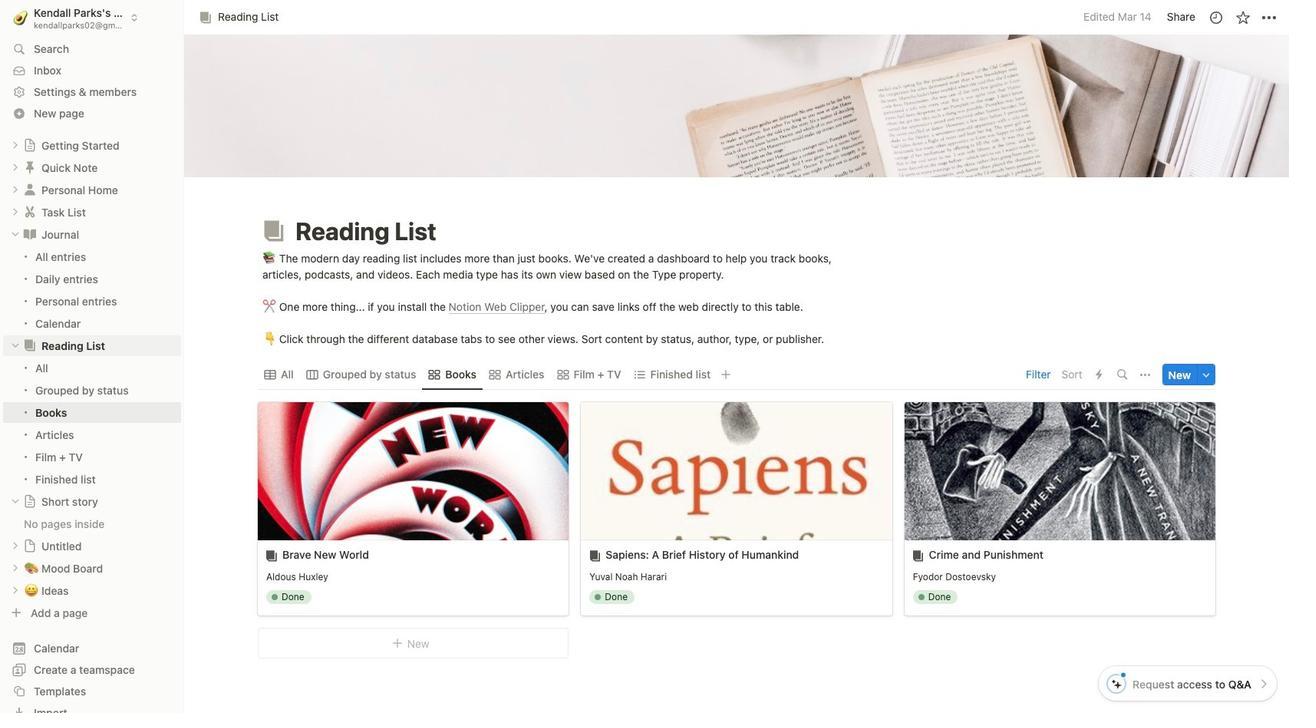 Task type: describe. For each thing, give the bounding box(es) containing it.
create and view automations image
[[1097, 369, 1103, 380]]

✂️ image
[[263, 297, 276, 315]]

change page icon image for close image
[[22, 338, 38, 353]]

change page icon image for open icon
[[22, 160, 38, 175]]

updates image
[[1209, 10, 1224, 25]]

close image
[[11, 341, 20, 350]]

2 group from the top
[[0, 357, 184, 490]]

change page icon image for fifth open image from the bottom of the page
[[22, 182, 38, 198]]

🎨 image
[[25, 559, 38, 577]]

2 tab from the left
[[300, 364, 423, 386]]

😀 image
[[25, 581, 38, 599]]

favorite image
[[1236, 10, 1251, 25]]

6 tab from the left
[[628, 364, 717, 386]]

5 tab from the left
[[551, 364, 628, 386]]

change page icon image for third open image from the bottom of the page
[[23, 539, 37, 553]]

4 tab from the left
[[483, 364, 551, 386]]

change page icon image for third open image
[[22, 204, 38, 220]]

2 close image from the top
[[11, 497, 20, 506]]



Task type: vqa. For each thing, say whether or not it's contained in the screenshot.
COMMENTS ICON
no



Task type: locate. For each thing, give the bounding box(es) containing it.
1 open image from the top
[[11, 141, 20, 150]]

📚 image
[[263, 249, 276, 267]]

tab
[[258, 364, 300, 386], [300, 364, 423, 386], [423, 364, 483, 386], [483, 364, 551, 386], [551, 364, 628, 386], [628, 364, 717, 386]]

5 open image from the top
[[11, 564, 20, 573]]

change page icon image for 1st open image from the top of the page
[[23, 138, 37, 152]]

tab list
[[258, 359, 1022, 390]]

change page icon image
[[23, 138, 37, 152], [22, 160, 38, 175], [22, 182, 38, 198], [22, 204, 38, 220], [260, 217, 288, 245], [22, 227, 38, 242], [22, 338, 38, 353], [23, 495, 37, 509], [23, 539, 37, 553]]

1 vertical spatial group
[[0, 357, 184, 490]]

👇 image
[[263, 330, 276, 347]]

1 group from the top
[[0, 246, 184, 335]]

3 open image from the top
[[11, 208, 20, 217]]

0 vertical spatial close image
[[11, 230, 20, 239]]

4 open image from the top
[[11, 542, 20, 551]]

0 vertical spatial group
[[0, 246, 184, 335]]

close image
[[11, 230, 20, 239], [11, 497, 20, 506]]

🥑 image
[[13, 8, 28, 27]]

6 open image from the top
[[11, 586, 20, 595]]

open image
[[11, 141, 20, 150], [11, 185, 20, 195], [11, 208, 20, 217], [11, 542, 20, 551], [11, 564, 20, 573], [11, 586, 20, 595]]

group
[[0, 246, 184, 335], [0, 357, 184, 490]]

3 tab from the left
[[423, 364, 483, 386]]

1 tab from the left
[[258, 364, 300, 386]]

open image
[[11, 163, 20, 172]]

1 close image from the top
[[11, 230, 20, 239]]

2 open image from the top
[[11, 185, 20, 195]]

1 vertical spatial close image
[[11, 497, 20, 506]]



